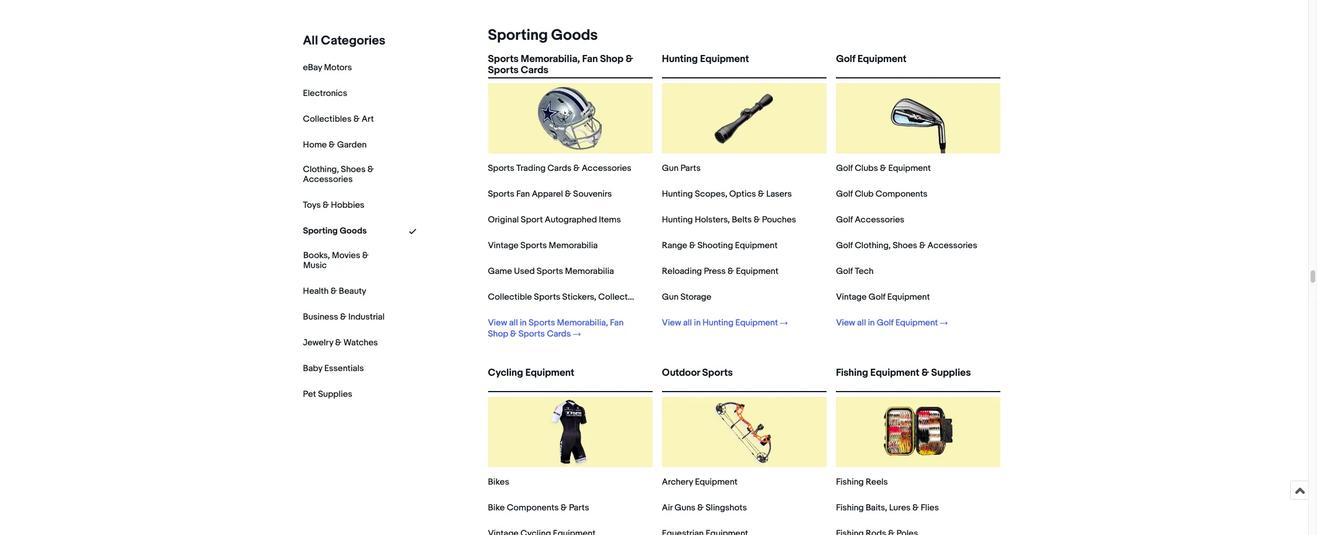 Task type: locate. For each thing, give the bounding box(es) containing it.
0 vertical spatial supplies
[[931, 367, 971, 379]]

0 vertical spatial shop
[[600, 53, 623, 65]]

air guns & slingshots link
[[662, 502, 747, 513]]

books,
[[303, 250, 330, 261]]

1 horizontal spatial shoes
[[893, 240, 917, 251]]

bikes link
[[488, 477, 509, 488]]

golf clubs & equipment
[[836, 163, 931, 174]]

sporting
[[488, 26, 548, 44], [303, 225, 338, 236]]

1 vertical spatial cards
[[548, 163, 572, 174]]

1 vertical spatial fishing
[[836, 477, 864, 488]]

all down gun storage
[[683, 317, 692, 328]]

fan inside sports memorabilia, fan shop & sports cards
[[582, 53, 598, 65]]

view down albums at the bottom of the page
[[662, 317, 681, 328]]

books, movies & music
[[303, 250, 368, 271]]

vintage down the original
[[488, 240, 519, 251]]

0 vertical spatial memorabilia,
[[521, 53, 580, 65]]

gun
[[662, 163, 679, 174], [662, 292, 679, 303]]

home & garden
[[303, 139, 367, 150]]

3 all from the left
[[857, 317, 866, 328]]

clubs
[[855, 163, 878, 174]]

golf for golf club components
[[836, 189, 853, 200]]

0 horizontal spatial view
[[488, 317, 507, 328]]

0 vertical spatial shoes
[[341, 164, 366, 175]]

0 vertical spatial goods
[[551, 26, 598, 44]]

& inside sports memorabilia, fan shop & sports cards
[[626, 53, 633, 65]]

used
[[514, 266, 535, 277]]

1 vertical spatial memorabilia,
[[557, 317, 608, 328]]

0 vertical spatial components
[[876, 189, 928, 200]]

2 fishing from the top
[[836, 477, 864, 488]]

0 vertical spatial sporting goods
[[488, 26, 598, 44]]

cycling equipment image
[[535, 397, 605, 467]]

in inside view all in sports memorabilia, fan shop & sports cards
[[520, 317, 527, 328]]

club
[[855, 189, 874, 200]]

range & shooting equipment
[[662, 240, 778, 251]]

0 horizontal spatial sporting goods link
[[303, 225, 367, 236]]

0 horizontal spatial vintage
[[488, 240, 519, 251]]

0 horizontal spatial parts
[[569, 502, 589, 513]]

2 vertical spatial fan
[[610, 317, 624, 328]]

1 horizontal spatial shop
[[600, 53, 623, 65]]

in down vintage golf equipment link
[[868, 317, 875, 328]]

clothing, down "golf accessories"
[[855, 240, 891, 251]]

clothing, down home
[[303, 164, 339, 175]]

vintage for vintage sports memorabilia
[[488, 240, 519, 251]]

golf
[[836, 53, 855, 65], [836, 163, 853, 174], [836, 189, 853, 200], [836, 214, 853, 225], [836, 240, 853, 251], [836, 266, 853, 277], [869, 292, 885, 303], [877, 317, 894, 328]]

view for sports memorabilia, fan shop & sports cards
[[488, 317, 507, 328]]

movies
[[332, 250, 360, 261]]

shop inside sports memorabilia, fan shop & sports cards
[[600, 53, 623, 65]]

2 view from the left
[[662, 317, 681, 328]]

tech
[[855, 266, 874, 277]]

0 vertical spatial vintage
[[488, 240, 519, 251]]

toys & hobbies link
[[303, 200, 364, 211]]

gun for gun parts
[[662, 163, 679, 174]]

2 horizontal spatial view
[[836, 317, 855, 328]]

game used sports memorabilia
[[488, 266, 614, 277]]

ebay
[[303, 62, 322, 73]]

0 horizontal spatial shoes
[[341, 164, 366, 175]]

beauty
[[339, 285, 366, 297]]

press
[[704, 266, 726, 277]]

original sport autographed items
[[488, 214, 621, 225]]

golf for golf tech
[[836, 266, 853, 277]]

in for golf equipment
[[868, 317, 875, 328]]

autographed
[[545, 214, 597, 225]]

sporting up sports memorabilia, fan shop & sports cards
[[488, 26, 548, 44]]

hunting equipment
[[662, 53, 749, 65]]

all down collectible
[[509, 317, 518, 328]]

1 horizontal spatial sporting
[[488, 26, 548, 44]]

0 vertical spatial gun
[[662, 163, 679, 174]]

golf clubs & equipment link
[[836, 163, 931, 174]]

view
[[488, 317, 507, 328], [662, 317, 681, 328], [836, 317, 855, 328]]

holsters,
[[695, 214, 730, 225]]

in for hunting equipment
[[694, 317, 701, 328]]

bike components & parts link
[[488, 502, 589, 513]]

1 vertical spatial clothing,
[[855, 240, 891, 251]]

home
[[303, 139, 327, 150]]

0 vertical spatial sporting goods link
[[483, 26, 598, 44]]

0 horizontal spatial sporting
[[303, 225, 338, 236]]

memorabilia down autographed on the left
[[549, 240, 598, 251]]

golf for golf clubs & equipment
[[836, 163, 853, 174]]

components right bike
[[507, 502, 559, 513]]

in down collectible
[[520, 317, 527, 328]]

fishing for fishing equipment & supplies
[[836, 367, 868, 379]]

all for hunting equipment
[[683, 317, 692, 328]]

3 view from the left
[[836, 317, 855, 328]]

accessories inside clothing, shoes & accessories
[[303, 174, 353, 185]]

0 vertical spatial cards
[[521, 65, 548, 76]]

sporting goods down toys & hobbies
[[303, 225, 367, 236]]

2 vertical spatial fishing
[[836, 502, 864, 513]]

1 vertical spatial goods
[[340, 225, 367, 236]]

original sport autographed items link
[[488, 214, 621, 225]]

in down storage
[[694, 317, 701, 328]]

1 vertical spatial shoes
[[893, 240, 917, 251]]

shoes down 'golf accessories' link on the top right of the page
[[893, 240, 917, 251]]

components
[[876, 189, 928, 200], [507, 502, 559, 513]]

view for golf equipment
[[836, 317, 855, 328]]

pouches
[[762, 214, 796, 225]]

sporting goods link down toys & hobbies
[[303, 225, 367, 236]]

3 fishing from the top
[[836, 502, 864, 513]]

view inside view all in sports memorabilia, fan shop & sports cards
[[488, 317, 507, 328]]

view down vintage golf equipment link
[[836, 317, 855, 328]]

0 vertical spatial sporting
[[488, 26, 548, 44]]

0 vertical spatial clothing,
[[303, 164, 339, 175]]

goods up the movies
[[340, 225, 367, 236]]

garden
[[337, 139, 367, 150]]

2 in from the left
[[694, 317, 701, 328]]

accessories
[[582, 163, 631, 174], [303, 174, 353, 185], [855, 214, 905, 225], [928, 240, 977, 251]]

toys & hobbies
[[303, 200, 364, 211]]

collections
[[598, 292, 644, 303]]

sport
[[521, 214, 543, 225]]

watches
[[343, 337, 378, 348]]

1 vertical spatial vintage
[[836, 292, 867, 303]]

vintage down golf tech link
[[836, 292, 867, 303]]

&
[[626, 53, 633, 65], [353, 114, 360, 125], [329, 139, 335, 150], [573, 163, 580, 174], [880, 163, 886, 174], [367, 164, 374, 175], [565, 189, 571, 200], [758, 189, 764, 200], [323, 200, 329, 211], [754, 214, 760, 225], [689, 240, 696, 251], [919, 240, 926, 251], [362, 250, 368, 261], [728, 266, 734, 277], [331, 285, 337, 297], [646, 292, 652, 303], [340, 311, 346, 322], [510, 328, 517, 340], [335, 337, 342, 348], [922, 367, 929, 379], [561, 502, 567, 513], [697, 502, 704, 513], [913, 502, 919, 513]]

memorabilia up collectible sports stickers, collections & albums
[[565, 266, 614, 277]]

golf for golf accessories
[[836, 214, 853, 225]]

reloading press & equipment link
[[662, 266, 779, 277]]

business & industrial link
[[303, 311, 385, 322]]

0 vertical spatial fan
[[582, 53, 598, 65]]

collectibles & art
[[303, 114, 374, 125]]

golf for golf equipment
[[836, 53, 855, 65]]

items
[[599, 214, 621, 225]]

sporting up books,
[[303, 225, 338, 236]]

2 all from the left
[[683, 317, 692, 328]]

& inside view all in sports memorabilia, fan shop & sports cards
[[510, 328, 517, 340]]

2 horizontal spatial in
[[868, 317, 875, 328]]

0 vertical spatial parts
[[681, 163, 701, 174]]

1 horizontal spatial vintage
[[836, 292, 867, 303]]

1 horizontal spatial goods
[[551, 26, 598, 44]]

gun storage
[[662, 292, 711, 303]]

1 view from the left
[[488, 317, 507, 328]]

1 vertical spatial supplies
[[318, 388, 352, 400]]

1 gun from the top
[[662, 163, 679, 174]]

cards inside view all in sports memorabilia, fan shop & sports cards
[[547, 328, 571, 340]]

0 horizontal spatial in
[[520, 317, 527, 328]]

1 horizontal spatial view
[[662, 317, 681, 328]]

all
[[509, 317, 518, 328], [683, 317, 692, 328], [857, 317, 866, 328]]

golf equipment link
[[836, 53, 1001, 75]]

1 vertical spatial sporting
[[303, 225, 338, 236]]

souvenirs
[[573, 189, 612, 200]]

clothing,
[[303, 164, 339, 175], [855, 240, 891, 251]]

view all in golf equipment link
[[836, 317, 948, 328]]

memorabilia,
[[521, 53, 580, 65], [557, 317, 608, 328]]

gun storage link
[[662, 292, 711, 303]]

electronics
[[303, 88, 347, 99]]

view down collectible
[[488, 317, 507, 328]]

vintage
[[488, 240, 519, 251], [836, 292, 867, 303]]

sporting goods up sports memorabilia, fan shop & sports cards
[[488, 26, 598, 44]]

3 in from the left
[[868, 317, 875, 328]]

0 horizontal spatial fan
[[516, 189, 530, 200]]

0 horizontal spatial shop
[[488, 328, 508, 340]]

1 horizontal spatial all
[[683, 317, 692, 328]]

fan
[[582, 53, 598, 65], [516, 189, 530, 200], [610, 317, 624, 328]]

1 horizontal spatial fan
[[582, 53, 598, 65]]

reels
[[866, 477, 888, 488]]

all inside view all in sports memorabilia, fan shop & sports cards
[[509, 317, 518, 328]]

1 all from the left
[[509, 317, 518, 328]]

1 horizontal spatial supplies
[[931, 367, 971, 379]]

1 horizontal spatial sporting goods
[[488, 26, 598, 44]]

golf equipment
[[836, 53, 907, 65]]

cycling equipment
[[488, 367, 574, 379]]

golf clothing, shoes & accessories
[[836, 240, 977, 251]]

2 gun from the top
[[662, 292, 679, 303]]

sports trading cards & accessories link
[[488, 163, 631, 174]]

0 horizontal spatial all
[[509, 317, 518, 328]]

sporting goods link up sports memorabilia, fan shop & sports cards
[[483, 26, 598, 44]]

golf club components
[[836, 189, 928, 200]]

1 horizontal spatial parts
[[681, 163, 701, 174]]

memorabilia
[[549, 240, 598, 251], [565, 266, 614, 277]]

1 horizontal spatial sporting goods link
[[483, 26, 598, 44]]

2 horizontal spatial all
[[857, 317, 866, 328]]

1 vertical spatial sporting goods
[[303, 225, 367, 236]]

components down golf clubs & equipment link
[[876, 189, 928, 200]]

view all in sports memorabilia, fan shop & sports cards
[[488, 317, 624, 340]]

1 vertical spatial gun
[[662, 292, 679, 303]]

collectible sports stickers, collections & albums
[[488, 292, 685, 303]]

essentials
[[324, 363, 364, 374]]

goods up sports memorabilia, fan shop & sports cards link
[[551, 26, 598, 44]]

0 horizontal spatial clothing,
[[303, 164, 339, 175]]

shoes
[[341, 164, 366, 175], [893, 240, 917, 251]]

shoes down garden
[[341, 164, 366, 175]]

hunting for hunting scopes, optics & lasers
[[662, 189, 693, 200]]

1 vertical spatial components
[[507, 502, 559, 513]]

1 vertical spatial shop
[[488, 328, 508, 340]]

1 horizontal spatial in
[[694, 317, 701, 328]]

fishing baits, lures & flies link
[[836, 502, 939, 513]]

air
[[662, 502, 673, 513]]

supplies
[[931, 367, 971, 379], [318, 388, 352, 400]]

0 vertical spatial fishing
[[836, 367, 868, 379]]

all down vintage golf equipment link
[[857, 317, 866, 328]]

industrial
[[348, 311, 385, 322]]

1 in from the left
[[520, 317, 527, 328]]

1 fishing from the top
[[836, 367, 868, 379]]

2 vertical spatial cards
[[547, 328, 571, 340]]

flies
[[921, 502, 939, 513]]

2 horizontal spatial fan
[[610, 317, 624, 328]]



Task type: describe. For each thing, give the bounding box(es) containing it.
fishing for fishing baits, lures & flies
[[836, 502, 864, 513]]

health & beauty
[[303, 285, 366, 297]]

hunting holsters, belts & pouches link
[[662, 214, 796, 225]]

hunting equipment image
[[709, 83, 779, 153]]

ebay motors link
[[303, 62, 352, 73]]

original
[[488, 214, 519, 225]]

golf equipment image
[[883, 83, 954, 153]]

archery equipment
[[662, 477, 738, 488]]

motors
[[324, 62, 352, 73]]

fishing for fishing reels
[[836, 477, 864, 488]]

storage
[[681, 292, 711, 303]]

home & garden link
[[303, 139, 367, 150]]

cards inside sports memorabilia, fan shop & sports cards
[[521, 65, 548, 76]]

sports memorabilia, fan shop & sports cards link
[[488, 53, 653, 76]]

art
[[362, 114, 374, 125]]

albums
[[654, 292, 685, 303]]

1 horizontal spatial components
[[876, 189, 928, 200]]

ebay motors
[[303, 62, 352, 73]]

vintage golf equipment
[[836, 292, 930, 303]]

stickers,
[[562, 292, 596, 303]]

fan inside view all in sports memorabilia, fan shop & sports cards
[[610, 317, 624, 328]]

all for sports memorabilia, fan shop & sports cards
[[509, 317, 518, 328]]

1 vertical spatial parts
[[569, 502, 589, 513]]

health
[[303, 285, 329, 297]]

outdoor sports
[[662, 367, 733, 379]]

shooting
[[698, 240, 733, 251]]

in for sports memorabilia, fan shop & sports cards
[[520, 317, 527, 328]]

all for golf equipment
[[857, 317, 866, 328]]

1 horizontal spatial clothing,
[[855, 240, 891, 251]]

golf tech
[[836, 266, 874, 277]]

toys
[[303, 200, 321, 211]]

jewelry & watches
[[303, 337, 378, 348]]

music
[[303, 260, 327, 271]]

scopes,
[[695, 189, 727, 200]]

health & beauty link
[[303, 285, 366, 297]]

0 horizontal spatial sporting goods
[[303, 225, 367, 236]]

baby essentials
[[303, 363, 364, 374]]

memorabilia, inside sports memorabilia, fan shop & sports cards
[[521, 53, 580, 65]]

view all in golf equipment
[[836, 317, 938, 328]]

bike
[[488, 502, 505, 513]]

air guns & slingshots
[[662, 502, 747, 513]]

vintage sports memorabilia
[[488, 240, 598, 251]]

& inside clothing, shoes & accessories
[[367, 164, 374, 175]]

clothing, shoes & accessories
[[303, 164, 374, 185]]

0 horizontal spatial supplies
[[318, 388, 352, 400]]

collectible
[[488, 292, 532, 303]]

archery
[[662, 477, 693, 488]]

collectible sports stickers, collections & albums link
[[488, 292, 685, 303]]

fishing equipment & supplies link
[[836, 367, 1001, 389]]

golf accessories
[[836, 214, 905, 225]]

business
[[303, 311, 338, 322]]

shoes inside clothing, shoes & accessories
[[341, 164, 366, 175]]

clothing, shoes & accessories link
[[303, 164, 385, 185]]

golf clothing, shoes & accessories link
[[836, 240, 977, 251]]

golf tech link
[[836, 266, 874, 277]]

bike components & parts
[[488, 502, 589, 513]]

outdoor sports image
[[709, 397, 779, 467]]

view all in hunting equipment link
[[662, 317, 788, 328]]

baby essentials link
[[303, 363, 364, 374]]

view all in hunting equipment
[[662, 317, 778, 328]]

golf accessories link
[[836, 214, 905, 225]]

game
[[488, 266, 512, 277]]

optics
[[729, 189, 756, 200]]

& inside books, movies & music
[[362, 250, 368, 261]]

collectibles & art link
[[303, 114, 374, 125]]

0 horizontal spatial goods
[[340, 225, 367, 236]]

hunting for hunting holsters, belts & pouches
[[662, 214, 693, 225]]

collectibles
[[303, 114, 352, 125]]

hunting equipment link
[[662, 53, 827, 75]]

fishing equipment & supplies
[[836, 367, 971, 379]]

hunting scopes, optics & lasers
[[662, 189, 792, 200]]

pet
[[303, 388, 316, 400]]

gun for gun storage
[[662, 292, 679, 303]]

vintage for vintage golf equipment
[[836, 292, 867, 303]]

categories
[[321, 33, 386, 49]]

electronics link
[[303, 88, 347, 99]]

0 horizontal spatial components
[[507, 502, 559, 513]]

sports fan apparel & souvenirs link
[[488, 189, 612, 200]]

range & shooting equipment link
[[662, 240, 778, 251]]

view for hunting equipment
[[662, 317, 681, 328]]

1 vertical spatial sporting goods link
[[303, 225, 367, 236]]

0 vertical spatial memorabilia
[[549, 240, 598, 251]]

vintage golf equipment link
[[836, 292, 930, 303]]

outdoor
[[662, 367, 700, 379]]

view all in sports memorabilia, fan shop & sports cards link
[[488, 317, 636, 340]]

golf for golf clothing, shoes & accessories
[[836, 240, 853, 251]]

clothing, inside clothing, shoes & accessories
[[303, 164, 339, 175]]

trading
[[516, 163, 546, 174]]

memorabilia, inside view all in sports memorabilia, fan shop & sports cards
[[557, 317, 608, 328]]

all categories
[[303, 33, 386, 49]]

hunting holsters, belts & pouches
[[662, 214, 796, 225]]

belts
[[732, 214, 752, 225]]

slingshots
[[706, 502, 747, 513]]

gun parts link
[[662, 163, 701, 174]]

vintage sports memorabilia link
[[488, 240, 598, 251]]

fishing baits, lures & flies
[[836, 502, 939, 513]]

sports memorabilia, fan shop & sports cards image
[[535, 83, 605, 153]]

fishing reels link
[[836, 477, 888, 488]]

hunting for hunting equipment
[[662, 53, 698, 65]]

baits,
[[866, 502, 887, 513]]

shop inside view all in sports memorabilia, fan shop & sports cards
[[488, 328, 508, 340]]

1 vertical spatial fan
[[516, 189, 530, 200]]

golf club components link
[[836, 189, 928, 200]]

outdoor sports link
[[662, 367, 827, 389]]

range
[[662, 240, 687, 251]]

1 vertical spatial memorabilia
[[565, 266, 614, 277]]

fishing equipment & supplies image
[[883, 397, 954, 467]]

reloading press & equipment
[[662, 266, 779, 277]]

sports memorabilia, fan shop & sports cards
[[488, 53, 633, 76]]

apparel
[[532, 189, 563, 200]]

sports fan apparel & souvenirs
[[488, 189, 612, 200]]



Task type: vqa. For each thing, say whether or not it's contained in the screenshot.
Selling
no



